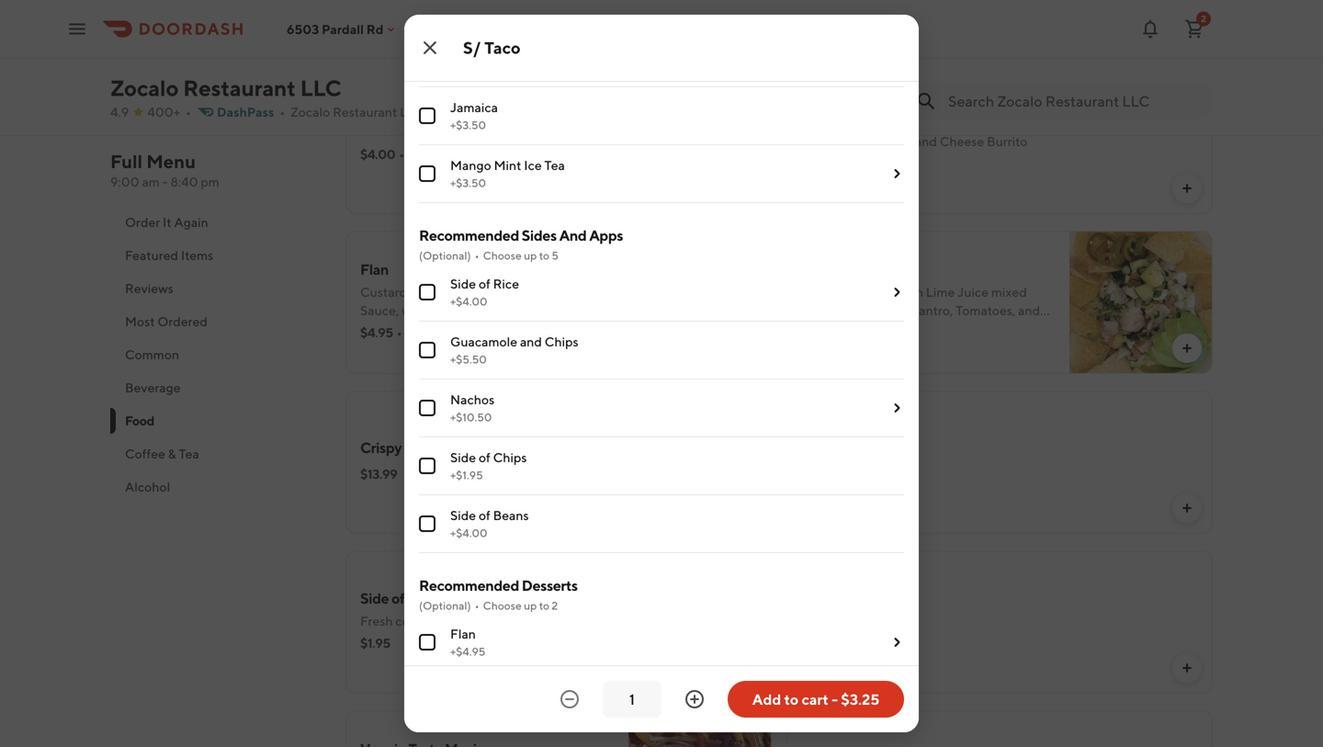Task type: locate. For each thing, give the bounding box(es) containing it.
- inside button
[[832, 691, 838, 708]]

chips inside side of chips +$1.95
[[493, 450, 527, 465]]

0 horizontal spatial llc
[[300, 75, 341, 101]]

restaurant up dashpass
[[183, 75, 296, 101]]

dashpass
[[217, 104, 274, 119]]

of up +$1.95
[[479, 450, 490, 465]]

1 vertical spatial +$4.00
[[450, 526, 487, 539]]

0 vertical spatial -
[[162, 174, 168, 189]]

2 down desserts
[[552, 599, 558, 612]]

0 vertical spatial zocalo
[[110, 75, 179, 101]]

1 vertical spatial llc
[[400, 104, 424, 119]]

choose up "layer"
[[483, 249, 522, 262]]

of inside side of beans +$4.00
[[479, 508, 490, 523]]

side inside side of chips +$1.95
[[450, 450, 476, 465]]

side for side of chips +$1.95
[[450, 450, 476, 465]]

1 vertical spatial flan
[[450, 626, 476, 641]]

zocalo for zocalo restaurant llc
[[110, 75, 179, 101]]

(7)
[[460, 147, 476, 162]]

1 (optional) from the top
[[419, 249, 471, 262]]

tea inside mango mint ice tea +$3.50
[[544, 158, 565, 173]]

restaurant
[[183, 75, 296, 101], [333, 104, 397, 119]]

add to cart - $3.25
[[752, 691, 880, 708]]

0 vertical spatial fresh
[[801, 284, 834, 300]]

2 recommended from the top
[[419, 577, 519, 594]]

1 up from the top
[[524, 249, 537, 262]]

90% (10)
[[422, 325, 475, 340]]

1 vertical spatial up
[[524, 599, 537, 612]]

+$3.50
[[450, 119, 486, 131], [450, 176, 486, 189]]

chips inside guacamole and chips +$5.50
[[545, 334, 579, 349]]

1 horizontal spatial 2
[[1201, 13, 1206, 24]]

1 vertical spatial rice
[[493, 276, 519, 291]]

s/ taco dialog
[[404, 0, 919, 732]]

llc left 0.2
[[400, 104, 424, 119]]

0 vertical spatial up
[[524, 249, 537, 262]]

2 horizontal spatial chips
[[545, 334, 579, 349]]

add item to cart image
[[1180, 21, 1194, 36], [1180, 181, 1194, 196], [1180, 501, 1194, 515], [739, 661, 753, 675]]

None checkbox
[[419, 50, 436, 66], [419, 165, 436, 182], [419, 400, 436, 416], [419, 458, 436, 474], [419, 634, 436, 651], [419, 50, 436, 66], [419, 165, 436, 182], [419, 400, 436, 416], [419, 458, 436, 474], [419, 634, 436, 651]]

• right "$4.00"
[[399, 147, 404, 162]]

0 horizontal spatial tea
[[179, 446, 199, 461]]

0 horizontal spatial 2
[[552, 599, 558, 612]]

mint left cooler
[[517, 42, 544, 57]]

1 vertical spatial -
[[832, 691, 838, 708]]

recommended inside recommended desserts (optional) • choose up to 2
[[419, 577, 519, 594]]

1 vertical spatial fresh
[[360, 613, 393, 628]]

1 horizontal spatial with
[[457, 284, 482, 300]]

llc down '6503 pardall rd'
[[300, 75, 341, 101]]

fresh left fish
[[801, 284, 834, 300]]

0 horizontal spatial restaurant
[[183, 75, 296, 101]]

- right am
[[162, 174, 168, 189]]

1 vertical spatial chips
[[493, 450, 527, 465]]

up
[[524, 249, 537, 262], [524, 599, 537, 612]]

mi
[[466, 104, 480, 119]]

restaurant up "$4.00"
[[333, 104, 397, 119]]

caramel
[[550, 284, 599, 300]]

0 vertical spatial +$4.00
[[450, 295, 487, 308]]

(optional) up the tortilla
[[419, 599, 471, 612]]

2 +$4.00 from the top
[[450, 526, 487, 539]]

pardall
[[322, 21, 364, 37]]

• up chips in the left of the page
[[475, 599, 479, 612]]

0 vertical spatial flan
[[360, 260, 389, 278]]

beans
[[493, 508, 529, 523]]

llc for zocalo restaurant llc
[[300, 75, 341, 101]]

flan inside flan custard dessert with a layer of caramel sauce, with classic or espresso-infused options
[[360, 260, 389, 278]]

0 horizontal spatial fresh
[[360, 613, 393, 628]]

of up the $4.00 •
[[391, 119, 405, 136]]

recommended
[[419, 226, 519, 244], [419, 577, 519, 594]]

None checkbox
[[419, 108, 436, 124], [419, 284, 436, 300], [419, 342, 436, 358], [419, 515, 436, 532], [419, 108, 436, 124], [419, 284, 436, 300], [419, 342, 436, 358], [419, 515, 436, 532]]

tea right ice
[[544, 158, 565, 173]]

1 vertical spatial to
[[539, 599, 549, 612]]

of up "or"
[[479, 276, 490, 291]]

0 horizontal spatial rice
[[407, 119, 436, 136]]

0 horizontal spatial flan
[[360, 260, 389, 278]]

with left a
[[457, 284, 482, 300]]

5
[[552, 249, 559, 262]]

of up the corn
[[391, 589, 405, 607]]

tea
[[544, 158, 565, 173], [179, 446, 199, 461]]

side up +$1.95
[[450, 450, 476, 465]]

recommended for recommended sides and apps
[[419, 226, 519, 244]]

+$4.00 inside side of beans +$4.00
[[450, 526, 487, 539]]

notification bell image
[[1139, 18, 1161, 40]]

coffee & tea button
[[110, 437, 323, 470]]

1 vertical spatial mint
[[494, 158, 521, 173]]

400+ •
[[147, 104, 191, 119]]

1 vertical spatial restaurant
[[333, 104, 397, 119]]

mint for strawberry
[[517, 42, 544, 57]]

1 horizontal spatial restaurant
[[333, 104, 397, 119]]

mint for mango
[[494, 158, 521, 173]]

• right $4.95 on the left of page
[[397, 325, 402, 340]]

fresh up the $1.95
[[360, 613, 393, 628]]

(optional) up dessert
[[419, 249, 471, 262]]

1 horizontal spatial tea
[[544, 158, 565, 173]]

0 horizontal spatial zocalo
[[110, 75, 179, 101]]

burrito
[[987, 134, 1028, 149]]

(optional)
[[419, 249, 471, 262], [419, 599, 471, 612]]

full
[[110, 151, 143, 172]]

reviews button
[[110, 272, 323, 305]]

0 vertical spatial 2
[[1201, 13, 1206, 24]]

+$4.00 for side of beans
[[450, 526, 487, 539]]

tea right &
[[179, 446, 199, 461]]

brown
[[801, 134, 839, 149]]

flan
[[360, 260, 389, 278], [450, 626, 476, 641]]

100% (7)
[[425, 147, 476, 162]]

• up side of rice +$4.00
[[475, 249, 479, 262]]

cilantro,
[[903, 303, 953, 318]]

recommended up side of rice +$4.00
[[419, 226, 519, 244]]

full menu 9:00 am - 8:40 pm
[[110, 151, 219, 189]]

side up the $1.95
[[360, 589, 389, 607]]

guacamole
[[450, 334, 517, 349]]

up down sides on the left of page
[[524, 249, 537, 262]]

2 up from the top
[[524, 599, 537, 612]]

(optional) inside recommended desserts (optional) • choose up to 2
[[419, 599, 471, 612]]

and inside guacamole and chips +$5.50
[[520, 334, 542, 349]]

side of chips +$1.95
[[450, 450, 527, 481]]

flan up +$4.95
[[450, 626, 476, 641]]

1 +$3.50 from the top
[[450, 119, 486, 131]]

to
[[539, 249, 549, 262], [539, 599, 549, 612], [784, 691, 799, 708]]

0 vertical spatial rice
[[407, 119, 436, 136]]

recommended for recommended desserts
[[419, 577, 519, 594]]

1 vertical spatial +$3.50
[[450, 176, 486, 189]]

2 (optional) from the top
[[419, 599, 471, 612]]

with up mexican
[[801, 303, 827, 318]]

beverage button
[[110, 371, 323, 404]]

1 horizontal spatial fresh
[[801, 284, 834, 300]]

2 right notification bell image
[[1201, 13, 1206, 24]]

6503 pardall rd button
[[287, 21, 398, 37]]

0 vertical spatial tea
[[544, 158, 565, 173]]

2 vertical spatial to
[[784, 691, 799, 708]]

of for side of chips +$1.95
[[479, 450, 490, 465]]

recommended up chips in the left of the page
[[419, 577, 519, 594]]

8:40
[[170, 174, 198, 189]]

1 vertical spatial zocalo
[[291, 104, 330, 119]]

-
[[162, 174, 168, 189], [832, 691, 838, 708]]

- right cart
[[832, 691, 838, 708]]

$1.95
[[360, 635, 390, 651]]

choose up chips in the left of the page
[[483, 599, 522, 612]]

0 horizontal spatial and
[[520, 334, 542, 349]]

side of chips fresh corn tortilla chips $1.95
[[360, 589, 496, 651]]

lime
[[926, 284, 955, 300]]

zocalo for zocalo restaurant llc • 0.2 mi
[[291, 104, 330, 119]]

fresh inside fresh fish cooked in lime juice mixed with cucumbers, cilantro, tomatoes, and mexican spices
[[801, 284, 834, 300]]

and down mixed
[[1018, 303, 1040, 318]]

ice
[[524, 158, 542, 173]]

0 vertical spatial restaurant
[[183, 75, 296, 101]]

veggie torta mexicana image
[[628, 710, 772, 747]]

$11.50
[[801, 5, 837, 20]]

1 horizontal spatial llc
[[400, 104, 424, 119]]

2 choose from the top
[[483, 599, 522, 612]]

90%
[[422, 325, 449, 340]]

rice up espresso-
[[493, 276, 519, 291]]

1 vertical spatial 2
[[552, 599, 558, 612]]

recommended desserts (optional) • choose up to 2
[[419, 577, 578, 612]]

to down desserts
[[539, 599, 549, 612]]

chips inside side of chips fresh corn tortilla chips $1.95
[[407, 589, 445, 607]]

with down dessert
[[402, 303, 427, 318]]

1 vertical spatial (optional)
[[419, 599, 471, 612]]

chips for side of chips fresh corn tortilla chips $1.95
[[407, 589, 445, 607]]

featured items
[[125, 248, 213, 263]]

common
[[125, 347, 179, 362]]

0 vertical spatial add item to cart image
[[1180, 341, 1194, 356]]

mint inside mango mint ice tea +$3.50
[[494, 158, 521, 173]]

0 vertical spatial recommended
[[419, 226, 519, 244]]

corn
[[395, 613, 422, 628]]

flan up 'custard'
[[360, 260, 389, 278]]

flan inside 'flan +$4.95'
[[450, 626, 476, 641]]

side for side of beans +$4.00
[[450, 508, 476, 523]]

2 vertical spatial and
[[520, 334, 542, 349]]

chips up the tortilla
[[407, 589, 445, 607]]

rice up 100%
[[407, 119, 436, 136]]

restaurant for zocalo restaurant llc
[[183, 75, 296, 101]]

guacamole and chips +$5.50
[[450, 334, 579, 366]]

mint
[[517, 42, 544, 57], [494, 158, 521, 173]]

chips down infused
[[545, 334, 579, 349]]

cucumbers,
[[829, 303, 900, 318]]

side of rice +$4.00
[[450, 276, 519, 308]]

add item to cart image
[[1180, 341, 1194, 356], [1180, 661, 1194, 675]]

1 horizontal spatial chips
[[493, 450, 527, 465]]

$4.00 •
[[360, 147, 404, 162]]

1 vertical spatial add item to cart image
[[1180, 661, 1194, 675]]

0 vertical spatial +$3.50
[[450, 119, 486, 131]]

of for side of rice +$4.00
[[479, 276, 490, 291]]

s/ taco
[[463, 38, 521, 57]]

1 vertical spatial choose
[[483, 599, 522, 612]]

0 vertical spatial choose
[[483, 249, 522, 262]]

• right 400+ on the left
[[186, 104, 191, 119]]

of left beans
[[479, 508, 490, 523]]

0 vertical spatial mint
[[517, 42, 544, 57]]

2 items, open order cart image
[[1183, 18, 1206, 40]]

to inside button
[[784, 691, 799, 708]]

choose inside recommended sides and apps (optional) • choose up to 5
[[483, 249, 522, 262]]

2 vertical spatial chips
[[407, 589, 445, 607]]

sauce,
[[360, 303, 399, 318]]

mexican
[[801, 321, 851, 336]]

side left a
[[450, 276, 476, 291]]

+$3.50 down 'jamaica'
[[450, 119, 486, 131]]

chips up beans
[[493, 450, 527, 465]]

apps
[[589, 226, 623, 244]]

mixed
[[991, 284, 1027, 300]]

zocalo right dashpass •
[[291, 104, 330, 119]]

0 horizontal spatial chips
[[407, 589, 445, 607]]

1 add item to cart image from the top
[[1180, 341, 1194, 356]]

jamaica +$3.50
[[450, 100, 498, 131]]

up down desserts
[[524, 599, 537, 612]]

1 vertical spatial and
[[1018, 303, 1040, 318]]

flan custard dessert with a layer of caramel sauce, with classic or espresso-infused options
[[360, 260, 599, 336]]

1 horizontal spatial zocalo
[[291, 104, 330, 119]]

spices
[[854, 321, 892, 336]]

side for side of rice
[[360, 119, 389, 136]]

side
[[360, 119, 389, 136], [450, 276, 476, 291], [450, 450, 476, 465], [450, 508, 476, 523], [360, 589, 389, 607]]

+$4.00 inside side of rice +$4.00
[[450, 295, 487, 308]]

close s/ taco image
[[419, 37, 441, 59]]

of inside side of chips fresh corn tortilla chips $1.95
[[391, 589, 405, 607]]

side inside side of rice +$4.00
[[450, 276, 476, 291]]

mint left ice
[[494, 158, 521, 173]]

of inside side of rice +$4.00
[[479, 276, 490, 291]]

group
[[419, 0, 904, 203]]

1 horizontal spatial rice
[[493, 276, 519, 291]]

side down +$1.95
[[450, 508, 476, 523]]

•
[[186, 104, 191, 119], [280, 104, 285, 119], [431, 104, 437, 119], [399, 147, 404, 162], [475, 249, 479, 262], [397, 325, 402, 340], [475, 599, 479, 612]]

cooler
[[547, 42, 587, 57]]

up inside recommended sides and apps (optional) • choose up to 5
[[524, 249, 537, 262]]

2 horizontal spatial with
[[801, 303, 827, 318]]

1 horizontal spatial and
[[915, 134, 937, 149]]

rice for side of rice
[[407, 119, 436, 136]]

1 horizontal spatial -
[[832, 691, 838, 708]]

1 recommended from the top
[[419, 226, 519, 244]]

again
[[174, 215, 208, 230]]

coffee & tea
[[125, 446, 199, 461]]

2 horizontal spatial and
[[1018, 303, 1040, 318]]

0 horizontal spatial -
[[162, 174, 168, 189]]

most
[[125, 314, 155, 329]]

rice inside side of rice +$4.00
[[493, 276, 519, 291]]

featured items button
[[110, 239, 323, 272]]

sides
[[522, 226, 557, 244]]

side up "$4.00"
[[360, 119, 389, 136]]

1 vertical spatial recommended
[[419, 577, 519, 594]]

2 +$3.50 from the top
[[450, 176, 486, 189]]

fresh
[[801, 284, 834, 300], [360, 613, 393, 628]]

group containing strawberry mint cooler
[[419, 0, 904, 203]]

recommended inside recommended sides and apps (optional) • choose up to 5
[[419, 226, 519, 244]]

most ordered button
[[110, 305, 323, 338]]

of inside side of chips +$1.95
[[479, 450, 490, 465]]

zocalo up 400+ on the left
[[110, 75, 179, 101]]

to inside recommended desserts (optional) • choose up to 2
[[539, 599, 549, 612]]

menu
[[146, 151, 196, 172]]

and right rice, in the top of the page
[[915, 134, 937, 149]]

&
[[168, 446, 176, 461]]

to left cart
[[784, 691, 799, 708]]

0 vertical spatial llc
[[300, 75, 341, 101]]

0 vertical spatial (optional)
[[419, 249, 471, 262]]

side inside side of chips fresh corn tortilla chips $1.95
[[360, 589, 389, 607]]

most ordered
[[125, 314, 208, 329]]

+$3.50 down the mango
[[450, 176, 486, 189]]

to left 5
[[539, 249, 549, 262]]

fresh fish cooked in lime juice mixed with cucumbers, cilantro, tomatoes, and mexican spices
[[801, 284, 1040, 336]]

+$1.95
[[450, 469, 483, 481]]

mango mint ice tea +$3.50
[[450, 158, 565, 189]]

1 vertical spatial tea
[[179, 446, 199, 461]]

juice
[[958, 284, 989, 300]]

am
[[142, 174, 160, 189]]

items
[[181, 248, 213, 263]]

recommended sides and apps group
[[419, 225, 904, 553]]

side inside side of beans +$4.00
[[450, 508, 476, 523]]

1 +$4.00 from the top
[[450, 295, 487, 308]]

and down espresso-
[[520, 334, 542, 349]]

0 vertical spatial to
[[539, 249, 549, 262]]

rice for side of rice +$4.00
[[493, 276, 519, 291]]

1 horizontal spatial flan
[[450, 626, 476, 641]]

1 choose from the top
[[483, 249, 522, 262]]

chiken
[[404, 439, 451, 456]]

0 vertical spatial chips
[[545, 334, 579, 349]]



Task type: vqa. For each thing, say whether or not it's contained in the screenshot.
Of
yes



Task type: describe. For each thing, give the bounding box(es) containing it.
strawberry
[[450, 42, 514, 57]]

restaurant for zocalo restaurant llc • 0.2 mi
[[333, 104, 397, 119]]

• left 0.2
[[431, 104, 437, 119]]

to inside recommended sides and apps (optional) • choose up to 5
[[539, 249, 549, 262]]

tea inside button
[[179, 446, 199, 461]]

it
[[163, 215, 172, 230]]

• inside recommended desserts (optional) • choose up to 2
[[475, 599, 479, 612]]

open menu image
[[66, 18, 88, 40]]

options
[[360, 321, 408, 336]]

+$4.75
[[450, 3, 485, 16]]

2 inside button
[[1201, 13, 1206, 24]]

add to cart - $3.25 button
[[728, 681, 904, 718]]

cooked
[[864, 284, 910, 300]]

up inside recommended desserts (optional) • choose up to 2
[[524, 599, 537, 612]]

2 inside recommended desserts (optional) • choose up to 2
[[552, 599, 558, 612]]

ceviche image
[[1070, 231, 1213, 374]]

+$3.50 inside mango mint ice tea +$3.50
[[450, 176, 486, 189]]

reviews
[[125, 281, 174, 296]]

side for side of chips fresh corn tortilla chips $1.95
[[360, 589, 389, 607]]

with inside fresh fish cooked in lime juice mixed with cucumbers, cilantro, tomatoes, and mexican spices
[[801, 303, 827, 318]]

order it again
[[125, 215, 208, 230]]

flan for flan custard dessert with a layer of caramel sauce, with classic or espresso-infused options
[[360, 260, 389, 278]]

recommended desserts group
[[419, 575, 904, 730]]

flan for flan +$4.95
[[450, 626, 476, 641]]

4.9
[[110, 104, 129, 119]]

custard
[[360, 284, 407, 300]]

0 horizontal spatial with
[[402, 303, 427, 318]]

$3.25
[[841, 691, 880, 708]]

chips for side of chips +$1.95
[[493, 450, 527, 465]]

recommended sides and apps (optional) • choose up to 5
[[419, 226, 623, 262]]

chips for guacamole and chips +$5.50
[[545, 334, 579, 349]]

strawberry mint cooler
[[450, 42, 587, 57]]

rice,
[[883, 134, 913, 149]]

brown beans, rice, and cheese burrito
[[801, 134, 1028, 149]]

mango
[[450, 158, 491, 173]]

espresso-
[[491, 303, 549, 318]]

side for side of rice +$4.00
[[450, 276, 476, 291]]

beans,
[[842, 134, 881, 149]]

food
[[125, 413, 154, 428]]

cheese
[[940, 134, 984, 149]]

Item Search search field
[[948, 91, 1198, 111]]

featured
[[125, 248, 178, 263]]

tomatoes,
[[956, 303, 1016, 318]]

desserts
[[522, 577, 578, 594]]

tortilla
[[424, 613, 462, 628]]

100%
[[425, 147, 458, 162]]

$4.95 •
[[360, 325, 402, 340]]

• right dashpass
[[280, 104, 285, 119]]

order
[[125, 215, 160, 230]]

common button
[[110, 338, 323, 371]]

of for side of chips fresh corn tortilla chips $1.95
[[391, 589, 405, 607]]

+$3.50 inside jamaica +$3.50
[[450, 119, 486, 131]]

decrease quantity by 1 image
[[559, 688, 581, 710]]

$4.00
[[360, 147, 395, 162]]

infused
[[549, 303, 593, 318]]

+$10.50
[[450, 411, 492, 424]]

llc for zocalo restaurant llc • 0.2 mi
[[400, 104, 424, 119]]

and
[[559, 226, 587, 244]]

fresh inside side of chips fresh corn tortilla chips $1.95
[[360, 613, 393, 628]]

6503
[[287, 21, 319, 37]]

classic
[[430, 303, 471, 318]]

of
[[532, 284, 547, 300]]

s/
[[463, 38, 481, 57]]

Current quantity is 1 number field
[[614, 689, 651, 709]]

taco
[[484, 38, 521, 57]]

of for side of rice
[[391, 119, 405, 136]]

in
[[913, 284, 923, 300]]

flan image
[[628, 231, 772, 374]]

zocalo restaurant llc • 0.2 mi
[[291, 104, 480, 119]]

order it again button
[[110, 206, 323, 239]]

a
[[485, 284, 494, 300]]

add
[[752, 691, 781, 708]]

of for side of beans +$4.00
[[479, 508, 490, 523]]

2 add item to cart image from the top
[[1180, 661, 1194, 675]]

flan +$4.95
[[450, 626, 485, 658]]

group inside s/ taco dialog
[[419, 0, 904, 203]]

$4.95
[[360, 325, 393, 340]]

• inside recommended sides and apps (optional) • choose up to 5
[[475, 249, 479, 262]]

zocalo restaurant llc
[[110, 75, 341, 101]]

nachos +$10.50
[[450, 392, 495, 424]]

0.2
[[444, 104, 463, 119]]

side of beans +$4.00
[[450, 508, 529, 539]]

pm
[[201, 174, 219, 189]]

alcohol
[[125, 479, 170, 494]]

choose inside recommended desserts (optional) • choose up to 2
[[483, 599, 522, 612]]

increase quantity by 1 image
[[684, 688, 706, 710]]

birria image
[[628, 0, 772, 54]]

dashpass •
[[217, 104, 285, 119]]

(10)
[[452, 325, 475, 340]]

- inside full menu 9:00 am - 8:40 pm
[[162, 174, 168, 189]]

+$5.50
[[450, 353, 487, 366]]

jamaica
[[450, 100, 498, 115]]

400+
[[147, 104, 180, 119]]

9:00
[[110, 174, 139, 189]]

ordered
[[157, 314, 208, 329]]

+$4.95
[[450, 645, 485, 658]]

(optional) inside recommended sides and apps (optional) • choose up to 5
[[419, 249, 471, 262]]

crispy chiken taquitos
[[360, 439, 509, 456]]

coffee
[[125, 446, 165, 461]]

0 vertical spatial and
[[915, 134, 937, 149]]

+$4.00 for side of rice
[[450, 295, 487, 308]]

cart
[[802, 691, 829, 708]]

and inside fresh fish cooked in lime juice mixed with cucumbers, cilantro, tomatoes, and mexican spices
[[1018, 303, 1040, 318]]



